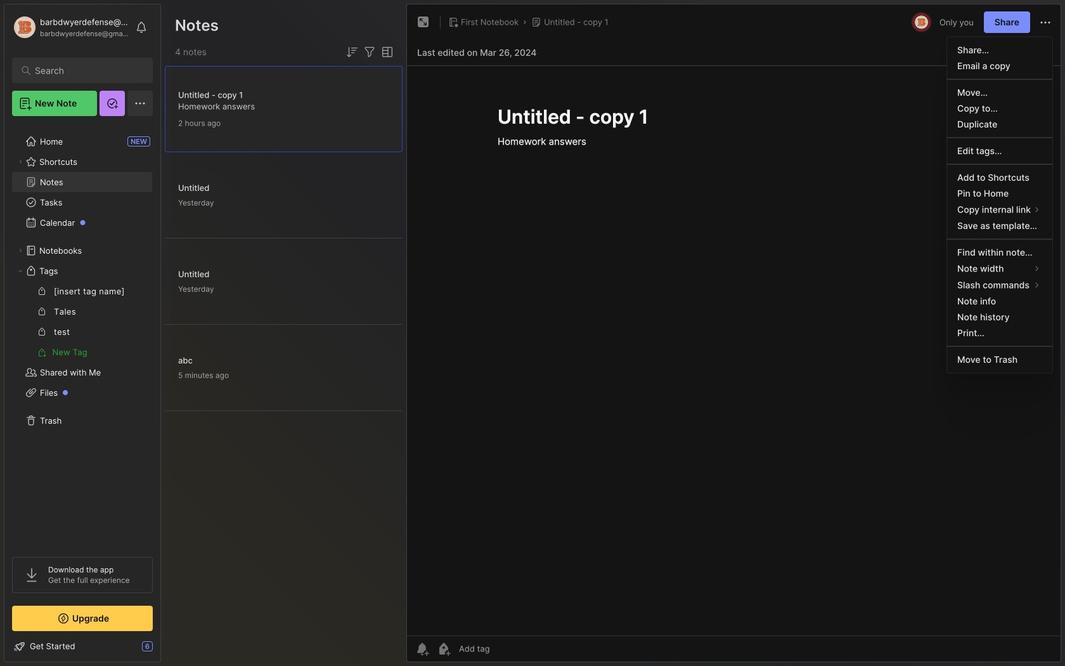 Task type: describe. For each thing, give the bounding box(es) containing it.
main element
[[0, 0, 165, 666]]

expand tags image
[[16, 267, 24, 275]]

View options field
[[377, 44, 395, 60]]

Add filters field
[[362, 44, 377, 60]]

expand notebooks image
[[16, 247, 24, 254]]

add filters image
[[362, 44, 377, 60]]

click to collapse image
[[160, 643, 170, 658]]

More actions field
[[1038, 14, 1054, 30]]

barbdwyerdefense@gmail.com avatar image
[[915, 16, 929, 29]]

none search field inside main element
[[35, 63, 136, 78]]

Add tag field
[[458, 643, 553, 654]]

more actions image
[[1038, 15, 1054, 30]]

Search text field
[[35, 65, 136, 77]]

group inside tree
[[12, 281, 152, 362]]

add a reminder image
[[415, 641, 430, 657]]

tree inside main element
[[4, 124, 160, 546]]



Task type: vqa. For each thing, say whether or not it's contained in the screenshot.
MORE ACTIONS image
yes



Task type: locate. For each thing, give the bounding box(es) containing it.
Account field
[[12, 15, 129, 40]]

note window element
[[407, 4, 1062, 665]]

Sort options field
[[344, 44, 360, 60]]

tree
[[4, 124, 160, 546]]

expand note image
[[416, 15, 431, 30]]

dropdown list menu
[[948, 42, 1053, 368]]

group
[[12, 281, 152, 362]]

Note Editor text field
[[407, 65, 1061, 636]]

None search field
[[35, 63, 136, 78]]

Help and Learning task checklist field
[[4, 636, 160, 657]]

add tag image
[[436, 641, 452, 657]]



